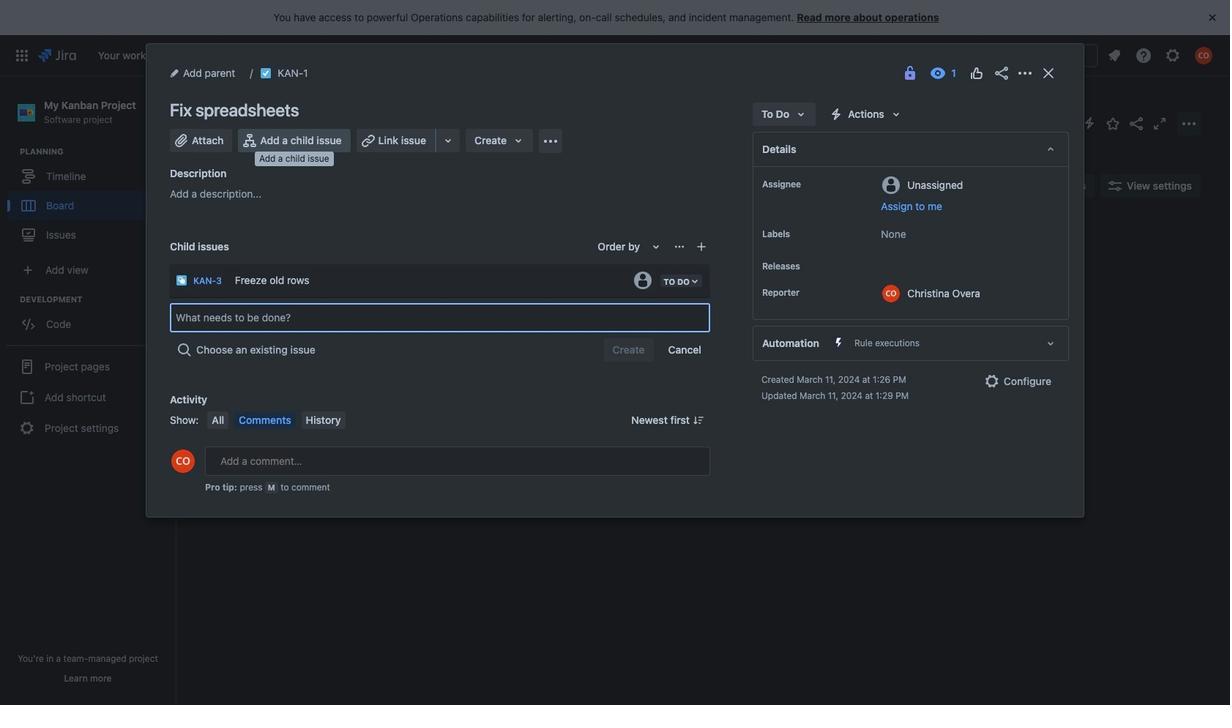 Task type: describe. For each thing, give the bounding box(es) containing it.
details element
[[753, 132, 1069, 167]]

close image
[[1040, 64, 1057, 82]]

assignee pin to top. only you can see pinned fields. image
[[804, 179, 816, 190]]

6 list item from the left
[[418, 35, 462, 76]]

0 horizontal spatial list
[[91, 35, 864, 76]]

more information about christina overa image
[[883, 285, 900, 302]]

enter full screen image
[[1151, 115, 1169, 132]]

sidebar element
[[0, 76, 176, 705]]

2 list item from the left
[[165, 35, 222, 76]]

7 list item from the left
[[515, 35, 557, 76]]

search image
[[958, 49, 970, 61]]

vote options: no one has voted for this issue yet. image
[[968, 64, 986, 82]]

Search this board text field
[[206, 173, 274, 199]]

task image
[[260, 67, 272, 79]]

copy link to issue image
[[305, 67, 317, 78]]

heading for topmost group
[[20, 146, 175, 158]]

Search field
[[952, 44, 1098, 67]]

issue type: subtask image
[[176, 275, 187, 286]]

8 list item from the left
[[569, 35, 619, 76]]

heading for the middle group
[[20, 294, 175, 305]]



Task type: locate. For each thing, give the bounding box(es) containing it.
1 list item from the left
[[94, 35, 159, 76]]

What needs to be done? field
[[171, 305, 709, 331]]

link web pages and more image
[[439, 132, 457, 149]]

4 list item from the left
[[282, 35, 357, 76]]

create child image
[[696, 241, 707, 253]]

tooltip
[[255, 152, 334, 166]]

0 of 1 child issues complete image
[[355, 300, 367, 312]]

Add a comment… field
[[205, 447, 710, 476]]

1 vertical spatial heading
[[20, 294, 175, 305]]

star kan board image
[[1104, 115, 1122, 132]]

heading
[[20, 146, 175, 158], [20, 294, 175, 305]]

0 vertical spatial group
[[7, 146, 175, 254]]

None search field
[[952, 44, 1098, 67]]

2 vertical spatial group
[[6, 345, 170, 449]]

group
[[7, 146, 175, 254], [7, 294, 175, 344], [6, 345, 170, 449]]

dialog
[[146, 44, 1084, 517]]

jira image
[[38, 46, 76, 64], [38, 46, 76, 64]]

banner
[[0, 35, 1230, 76]]

menu bar
[[205, 412, 348, 429]]

issue actions image
[[674, 241, 685, 253]]

5 list item from the left
[[363, 35, 412, 76]]

1 horizontal spatial list
[[1101, 42, 1221, 68]]

3 list item from the left
[[228, 35, 276, 76]]

reporter pin to top. only you can see pinned fields. image
[[803, 287, 814, 299]]

primary element
[[9, 35, 864, 76]]

0 of 1 child issues complete image
[[355, 300, 367, 312]]

dismiss image
[[1204, 9, 1221, 26]]

list item
[[94, 35, 159, 76], [165, 35, 222, 76], [228, 35, 276, 76], [282, 35, 357, 76], [363, 35, 412, 76], [418, 35, 462, 76], [515, 35, 557, 76], [569, 35, 619, 76]]

actions image
[[1016, 64, 1034, 82]]

task image
[[217, 300, 229, 312]]

0 vertical spatial heading
[[20, 146, 175, 158]]

2 heading from the top
[[20, 294, 175, 305]]

1 vertical spatial group
[[7, 294, 175, 344]]

1 heading from the top
[[20, 146, 175, 158]]

list
[[91, 35, 864, 76], [1101, 42, 1221, 68]]

automation element
[[753, 326, 1069, 361]]

labels pin to top. only you can see pinned fields. image
[[793, 228, 805, 240]]

add app image
[[542, 132, 560, 150]]



Task type: vqa. For each thing, say whether or not it's contained in the screenshot.
Copy link to issue image
yes



